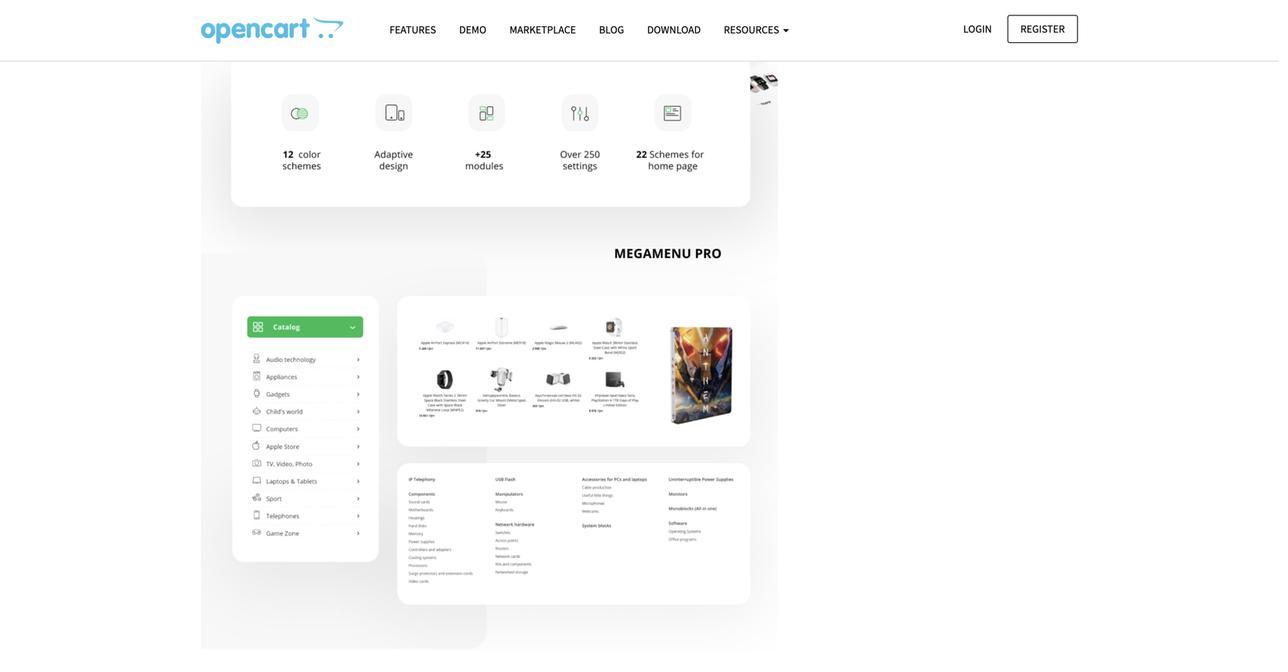 Task type: locate. For each thing, give the bounding box(es) containing it.
register
[[1021, 22, 1066, 36]]

login link
[[951, 15, 1006, 43]]

download
[[648, 23, 701, 37]]

resources link
[[713, 16, 801, 43]]

features
[[390, 23, 436, 37]]

demo link
[[448, 16, 498, 43]]

login
[[964, 22, 993, 36]]

blog link
[[588, 16, 636, 43]]

register link
[[1008, 15, 1079, 43]]



Task type: vqa. For each thing, say whether or not it's contained in the screenshot.
second By from the top of the page
no



Task type: describe. For each thing, give the bounding box(es) containing it.
blog
[[599, 23, 625, 37]]

demo
[[459, 23, 487, 37]]

features link
[[378, 16, 448, 43]]

marketplace link
[[498, 16, 588, 43]]

resources
[[724, 23, 782, 37]]

download link
[[636, 16, 713, 43]]

opencart - cyberstore - advanced multipurpose opencart theme image
[[201, 16, 344, 44]]

marketplace
[[510, 23, 576, 37]]



